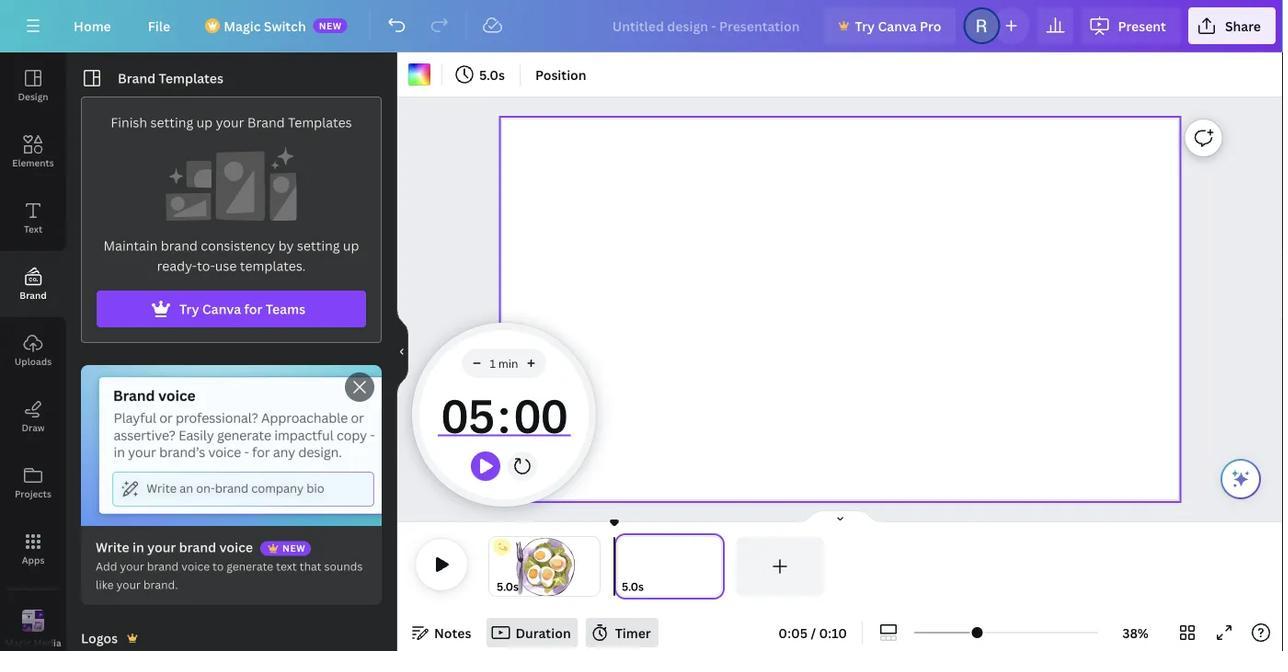 Task type: describe. For each thing, give the bounding box(es) containing it.
trimming, end edge slider for second trimming, start edge slider from the left
[[709, 538, 725, 596]]

design
[[18, 90, 48, 103]]

00
[[513, 384, 567, 446]]

0 horizontal spatial setting
[[151, 114, 193, 131]]

text
[[276, 559, 297, 574]]

magic for magic media
[[5, 637, 32, 650]]

brand inside maintain brand consistency by setting up ready-to-use templates.
[[161, 237, 198, 254]]

0 vertical spatial templates
[[159, 69, 224, 87]]

projects button
[[0, 450, 66, 516]]

templates.
[[240, 257, 306, 275]]

brand.
[[143, 578, 178, 593]]

2 trimming, start edge slider from the left
[[615, 538, 631, 596]]

try for try canva for teams
[[179, 301, 199, 318]]

elements button
[[0, 119, 66, 185]]

share button
[[1189, 7, 1277, 44]]

5.0s button up duration button
[[497, 578, 519, 596]]

1 horizontal spatial templates
[[288, 114, 352, 131]]

duration
[[516, 624, 571, 642]]

trimming, end edge slider for first trimming, start edge slider from left
[[587, 538, 600, 596]]

maintain brand consistency by setting up ready-to-use templates.
[[104, 237, 359, 275]]

duration button
[[486, 619, 579, 648]]

to-
[[197, 257, 215, 275]]

Design title text field
[[598, 7, 817, 44]]

05 : 00
[[441, 384, 567, 446]]

elements
[[12, 156, 54, 169]]

0 vertical spatial voice
[[219, 539, 253, 556]]

1 trimming, start edge slider from the left
[[490, 538, 503, 596]]

magic switch
[[224, 17, 306, 35]]

logos
[[81, 630, 118, 648]]

Page title text field
[[652, 578, 660, 596]]

magic media button
[[0, 597, 66, 652]]

add your brand voice to generate text that sounds like your brand.
[[96, 559, 363, 593]]

canva for for
[[202, 301, 241, 318]]

your down "brand templates"
[[216, 114, 244, 131]]

uploads button
[[0, 318, 66, 384]]

1 vertical spatial new
[[283, 543, 306, 555]]

00 button
[[511, 378, 571, 452]]

try canva for teams
[[179, 301, 306, 318]]

timer containing 05
[[438, 378, 571, 452]]

timer button
[[586, 619, 659, 648]]

#ffffff image
[[409, 64, 431, 86]]

05 button
[[438, 378, 498, 452]]

your right "like" at the bottom left of the page
[[116, 578, 141, 593]]

design button
[[0, 52, 66, 119]]

5.0s button right #ffffff icon
[[450, 60, 513, 89]]

draw
[[22, 422, 45, 434]]

brand button
[[0, 251, 66, 318]]

text
[[24, 223, 42, 235]]

to
[[213, 559, 224, 574]]

hide image
[[397, 308, 409, 396]]

timer
[[615, 624, 651, 642]]

like
[[96, 578, 114, 593]]

media
[[34, 637, 61, 650]]

38% button
[[1106, 619, 1166, 648]]

text button
[[0, 185, 66, 251]]

switch
[[264, 17, 306, 35]]

voice inside add your brand voice to generate text that sounds like your brand.
[[181, 559, 210, 574]]

brand for brand templates
[[118, 69, 156, 87]]

38%
[[1123, 624, 1149, 642]]

/
[[811, 624, 817, 642]]

brand inside add your brand voice to generate text that sounds like your brand.
[[147, 559, 179, 574]]

2 horizontal spatial brand
[[247, 114, 285, 131]]

up inside maintain brand consistency by setting up ready-to-use templates.
[[343, 237, 359, 254]]

try for try canva pro
[[856, 17, 875, 35]]

that
[[300, 559, 322, 574]]

file button
[[133, 7, 185, 44]]

side panel tab list
[[0, 52, 66, 652]]

0 vertical spatial up
[[197, 114, 213, 131]]

your down "in" at the bottom
[[120, 559, 144, 574]]

finish setting up your brand templates
[[111, 114, 352, 131]]

canva for pro
[[879, 17, 917, 35]]

home
[[74, 17, 111, 35]]

canva assistant image
[[1231, 468, 1253, 491]]

main menu bar
[[0, 0, 1284, 52]]

file
[[148, 17, 170, 35]]

for
[[244, 301, 263, 318]]



Task type: locate. For each thing, give the bounding box(es) containing it.
trimming, end edge slider left page title text box
[[587, 538, 600, 596]]

1 vertical spatial voice
[[181, 559, 210, 574]]

1 vertical spatial canva
[[202, 301, 241, 318]]

finish
[[111, 114, 147, 131]]

in
[[133, 539, 144, 556]]

1 vertical spatial brand
[[179, 539, 216, 556]]

present button
[[1082, 7, 1182, 44]]

try down ready-
[[179, 301, 199, 318]]

voice up generate
[[219, 539, 253, 556]]

your
[[216, 114, 244, 131], [147, 539, 176, 556], [120, 559, 144, 574], [116, 578, 141, 593]]

0 vertical spatial canva
[[879, 17, 917, 35]]

trimming, start edge slider up duration button
[[490, 538, 503, 596]]

trimming, start edge slider
[[490, 538, 503, 596], [615, 538, 631, 596]]

by
[[279, 237, 294, 254]]

brand
[[118, 69, 156, 87], [247, 114, 285, 131], [20, 289, 47, 301]]

add
[[96, 559, 117, 574]]

try canva for teams button
[[97, 291, 366, 328]]

0 horizontal spatial canva
[[202, 301, 241, 318]]

:
[[498, 384, 511, 446]]

0:05 / 0:10
[[779, 624, 848, 642]]

notes button
[[405, 619, 479, 648]]

5.0s inside button
[[480, 66, 505, 83]]

brand up "brand." at the bottom of the page
[[147, 559, 179, 574]]

min
[[499, 356, 519, 371]]

brand inside button
[[20, 289, 47, 301]]

1 vertical spatial brand
[[247, 114, 285, 131]]

5.0s button
[[450, 60, 513, 89], [497, 578, 519, 596], [622, 578, 644, 596]]

5.0s for 5.0s button over duration button
[[497, 579, 519, 595]]

1 horizontal spatial up
[[343, 237, 359, 254]]

new right the switch
[[319, 19, 342, 32]]

5.0s button left page title text box
[[622, 578, 644, 596]]

0 horizontal spatial trimming, end edge slider
[[587, 538, 600, 596]]

0 vertical spatial magic
[[224, 17, 261, 35]]

canva left 'for'
[[202, 301, 241, 318]]

1 horizontal spatial canva
[[879, 17, 917, 35]]

try
[[856, 17, 875, 35], [179, 301, 199, 318]]

0:05
[[779, 624, 808, 642]]

try inside try canva pro "button"
[[856, 17, 875, 35]]

2 vertical spatial brand
[[20, 289, 47, 301]]

consistency
[[201, 237, 275, 254]]

1 horizontal spatial magic
[[224, 17, 261, 35]]

5.0s
[[480, 66, 505, 83], [497, 579, 519, 595], [622, 579, 644, 595]]

your right "in" at the bottom
[[147, 539, 176, 556]]

setting inside maintain brand consistency by setting up ready-to-use templates.
[[297, 237, 340, 254]]

canva inside "button"
[[879, 17, 917, 35]]

sounds
[[324, 559, 363, 574]]

1 trimming, end edge slider from the left
[[587, 538, 600, 596]]

use
[[215, 257, 237, 275]]

1 horizontal spatial trimming, start edge slider
[[615, 538, 631, 596]]

voice left to
[[181, 559, 210, 574]]

notes
[[434, 624, 472, 642]]

0 vertical spatial setting
[[151, 114, 193, 131]]

brand up to
[[179, 539, 216, 556]]

0 horizontal spatial trimming, start edge slider
[[490, 538, 503, 596]]

trimming, end edge slider right page title text box
[[709, 538, 725, 596]]

0 horizontal spatial templates
[[159, 69, 224, 87]]

1
[[490, 356, 496, 371]]

2 vertical spatial brand
[[147, 559, 179, 574]]

setting
[[151, 114, 193, 131], [297, 237, 340, 254]]

0 horizontal spatial up
[[197, 114, 213, 131]]

canva inside button
[[202, 301, 241, 318]]

1 vertical spatial up
[[343, 237, 359, 254]]

share
[[1226, 17, 1262, 35]]

voice
[[219, 539, 253, 556], [181, 559, 210, 574]]

uploads
[[15, 355, 52, 368]]

write
[[96, 539, 129, 556]]

05
[[441, 384, 494, 446]]

5.0s left position
[[480, 66, 505, 83]]

setting right finish
[[151, 114, 193, 131]]

hide pages image
[[797, 510, 885, 525]]

draw button
[[0, 384, 66, 450]]

try inside try canva for teams button
[[179, 301, 199, 318]]

0 horizontal spatial new
[[283, 543, 306, 555]]

pro
[[920, 17, 942, 35]]

0 vertical spatial new
[[319, 19, 342, 32]]

5.0s up duration button
[[497, 579, 519, 595]]

timer
[[438, 378, 571, 452]]

1 vertical spatial magic
[[5, 637, 32, 650]]

brand
[[161, 237, 198, 254], [179, 539, 216, 556], [147, 559, 179, 574]]

brand for brand
[[20, 289, 47, 301]]

trimming, start edge slider left page title text box
[[615, 538, 631, 596]]

1 horizontal spatial brand
[[118, 69, 156, 87]]

0 vertical spatial brand
[[118, 69, 156, 87]]

brand up ready-
[[161, 237, 198, 254]]

0 horizontal spatial brand
[[20, 289, 47, 301]]

teams
[[266, 301, 306, 318]]

new
[[319, 19, 342, 32], [283, 543, 306, 555]]

new inside the main menu bar
[[319, 19, 342, 32]]

new up text
[[283, 543, 306, 555]]

apps
[[22, 554, 45, 567]]

maintain
[[104, 237, 158, 254]]

1 vertical spatial templates
[[288, 114, 352, 131]]

trimming, end edge slider
[[587, 538, 600, 596], [709, 538, 725, 596]]

present
[[1119, 17, 1167, 35]]

1 horizontal spatial new
[[319, 19, 342, 32]]

0 vertical spatial try
[[856, 17, 875, 35]]

ready-
[[157, 257, 197, 275]]

0 horizontal spatial try
[[179, 301, 199, 318]]

apps button
[[0, 516, 66, 583]]

try canva pro
[[856, 17, 942, 35]]

up
[[197, 114, 213, 131], [343, 237, 359, 254]]

home link
[[59, 7, 126, 44]]

1 horizontal spatial trimming, end edge slider
[[709, 538, 725, 596]]

magic inside the main menu bar
[[224, 17, 261, 35]]

try left pro
[[856, 17, 875, 35]]

5.0s left page title text box
[[622, 579, 644, 595]]

projects
[[15, 488, 52, 500]]

0 horizontal spatial voice
[[181, 559, 210, 574]]

1 min
[[490, 356, 519, 371]]

templates
[[159, 69, 224, 87], [288, 114, 352, 131]]

2 trimming, end edge slider from the left
[[709, 538, 725, 596]]

magic media
[[5, 637, 61, 650]]

setting right by
[[297, 237, 340, 254]]

canva
[[879, 17, 917, 35], [202, 301, 241, 318]]

1 vertical spatial setting
[[297, 237, 340, 254]]

1 horizontal spatial setting
[[297, 237, 340, 254]]

magic left media
[[5, 637, 32, 650]]

brand templates
[[118, 69, 224, 87]]

position
[[536, 66, 587, 83]]

5.0s for 5.0s button to the left of page title text box
[[622, 579, 644, 595]]

brand voice example usage image
[[81, 365, 382, 526]]

try canva pro button
[[824, 7, 957, 44]]

up down "brand templates"
[[197, 114, 213, 131]]

0 horizontal spatial magic
[[5, 637, 32, 650]]

1 horizontal spatial voice
[[219, 539, 253, 556]]

up right by
[[343, 237, 359, 254]]

position button
[[528, 60, 594, 89]]

magic for magic switch
[[224, 17, 261, 35]]

magic
[[224, 17, 261, 35], [5, 637, 32, 650]]

generate
[[227, 559, 274, 574]]

canva left pro
[[879, 17, 917, 35]]

1 vertical spatial try
[[179, 301, 199, 318]]

magic left the switch
[[224, 17, 261, 35]]

0:10
[[820, 624, 848, 642]]

write in your brand voice
[[96, 539, 253, 556]]

0 vertical spatial brand
[[161, 237, 198, 254]]

1 horizontal spatial try
[[856, 17, 875, 35]]

magic inside button
[[5, 637, 32, 650]]



Task type: vqa. For each thing, say whether or not it's contained in the screenshot.
Uploads in the bottom left of the page
yes



